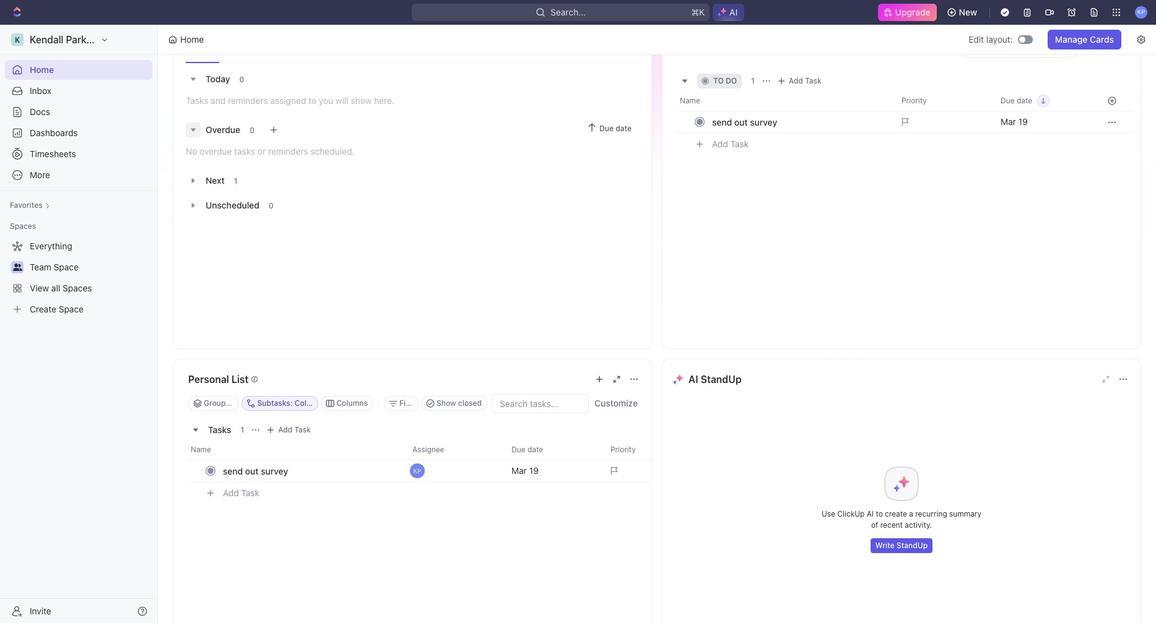 Task type: describe. For each thing, give the bounding box(es) containing it.
0 vertical spatial send out survey link
[[709, 113, 892, 131]]

use
[[822, 510, 835, 519]]

scheduled.
[[311, 146, 354, 157]]

assigned
[[270, 95, 306, 106]]

create space
[[30, 304, 84, 315]]

0 horizontal spatial send
[[223, 466, 243, 476]]

0 horizontal spatial send out survey link
[[220, 462, 403, 480]]

docs link
[[5, 102, 152, 122]]

timesheets link
[[5, 144, 152, 164]]

list
[[231, 374, 249, 385]]

kendall parks's workspace
[[30, 34, 153, 45]]

tree inside sidebar navigation
[[5, 237, 152, 320]]

1 horizontal spatial to
[[713, 76, 724, 85]]

to inside use clickup ai to create a recurring summary of recent activity.
[[876, 510, 883, 519]]

upgrade
[[895, 7, 930, 17]]

assignee
[[412, 445, 444, 455]]

0 vertical spatial priority button
[[894, 91, 993, 111]]

0 vertical spatial reminders
[[228, 95, 268, 106]]

recurring
[[915, 510, 947, 519]]

2 vertical spatial due date
[[511, 445, 543, 455]]

1 vertical spatial kp button
[[405, 460, 504, 482]]

dashboards
[[30, 128, 78, 138]]

and
[[211, 95, 226, 106]]

next
[[206, 175, 225, 185]]

view all spaces
[[30, 283, 92, 294]]

due date button
[[585, 121, 637, 136]]

2 tab from the left
[[222, 33, 253, 63]]

1 vertical spatial priority button
[[603, 440, 702, 460]]

⌘k
[[691, 7, 705, 17]]

everything link
[[5, 237, 150, 256]]

search...
[[550, 7, 586, 17]]

2 vertical spatial due
[[511, 445, 525, 455]]

edit layout:
[[969, 34, 1013, 45]]

create space link
[[5, 300, 150, 320]]

assignee button
[[405, 440, 504, 460]]

columns
[[336, 399, 368, 408]]

1 for tasks
[[241, 425, 244, 435]]

overdue
[[206, 124, 240, 135]]

favorites button
[[5, 198, 55, 213]]

use clickup ai to create a recurring summary of recent activity.
[[822, 510, 981, 530]]

summary
[[949, 510, 981, 519]]

show
[[437, 399, 456, 408]]

clickup
[[837, 510, 865, 519]]

inbox link
[[5, 81, 152, 101]]

will
[[336, 95, 348, 106]]

ai inside use clickup ai to create a recurring summary of recent activity.
[[867, 510, 874, 519]]

to do
[[713, 76, 737, 85]]

recent
[[880, 521, 903, 530]]

spaces inside 'tree'
[[63, 283, 92, 294]]

of
[[871, 521, 878, 530]]

1 horizontal spatial send
[[712, 117, 732, 127]]

columns button
[[321, 396, 373, 411]]

0 vertical spatial spaces
[[10, 222, 36, 231]]

1 horizontal spatial kp button
[[1131, 2, 1151, 22]]

create
[[30, 304, 56, 315]]

due date button for assignee
[[504, 440, 603, 460]]

tasks for tasks
[[208, 424, 231, 435]]

kendall parks's workspace, , element
[[11, 33, 24, 46]]

home link
[[5, 60, 152, 80]]

workspace
[[102, 34, 153, 45]]

1 horizontal spatial all
[[328, 399, 336, 408]]

favorites
[[10, 201, 42, 210]]

manage cards
[[1055, 34, 1114, 45]]

manage cards button
[[1048, 30, 1121, 50]]

view
[[30, 283, 49, 294]]

upgrade link
[[878, 4, 937, 21]]

more
[[30, 170, 50, 180]]

everything
[[30, 241, 72, 251]]

overdue
[[199, 146, 232, 157]]

0 vertical spatial due
[[1001, 96, 1015, 105]]

all inside 'tree'
[[51, 283, 60, 294]]

today
[[206, 73, 230, 84]]

1 horizontal spatial send out survey
[[712, 117, 777, 127]]

tasks
[[234, 146, 255, 157]]

collapse
[[295, 399, 326, 408]]

2 vertical spatial date
[[528, 445, 543, 455]]

0 horizontal spatial to
[[308, 95, 316, 106]]

kp for kp dropdown button to the bottom
[[413, 468, 421, 475]]

team space
[[30, 262, 79, 272]]

new
[[959, 7, 977, 17]]

write standup
[[875, 541, 928, 550]]

dashboards link
[[5, 123, 152, 143]]

group: none
[[204, 399, 249, 408]]

edit
[[969, 34, 984, 45]]

filters
[[399, 399, 422, 408]]

0 vertical spatial priority
[[902, 96, 927, 105]]

invite
[[30, 606, 51, 616]]

no overdue tasks or reminders scheduled.
[[186, 146, 354, 157]]

kendall
[[30, 34, 63, 45]]

show
[[351, 95, 372, 106]]

ai for ai
[[729, 7, 738, 17]]

none
[[230, 399, 249, 408]]

show closed button
[[421, 396, 487, 411]]

1 horizontal spatial out
[[734, 117, 748, 127]]

k
[[15, 35, 20, 44]]

activity.
[[905, 521, 932, 530]]

ai for ai standup
[[689, 374, 698, 385]]

show closed
[[437, 399, 482, 408]]

no
[[186, 146, 197, 157]]

standup for write standup
[[897, 541, 928, 550]]

1 horizontal spatial name
[[680, 96, 700, 105]]

you
[[319, 95, 333, 106]]

timesheets
[[30, 149, 76, 159]]



Task type: locate. For each thing, give the bounding box(es) containing it.
0 vertical spatial tasks
[[186, 95, 208, 106]]

ai button
[[713, 4, 745, 21]]

1 horizontal spatial kp
[[1137, 8, 1145, 16]]

0 vertical spatial home
[[180, 34, 204, 45]]

1 vertical spatial survey
[[261, 466, 288, 476]]

0 for today
[[239, 75, 244, 84]]

to left do
[[713, 76, 724, 85]]

ai inside button
[[729, 7, 738, 17]]

1 right do
[[751, 76, 755, 85]]

team
[[30, 262, 51, 272]]

0 horizontal spatial out
[[245, 466, 259, 476]]

1
[[751, 76, 755, 85], [234, 176, 237, 185], [241, 425, 244, 435]]

space for create space
[[59, 304, 84, 315]]

kp button
[[1131, 2, 1151, 22], [405, 460, 504, 482]]

2 vertical spatial 1
[[241, 425, 244, 435]]

1 vertical spatial home
[[30, 64, 54, 75]]

tasks for tasks and reminders assigned to you will show here.
[[186, 95, 208, 106]]

1 vertical spatial date
[[616, 124, 632, 133]]

tree containing everything
[[5, 237, 152, 320]]

personal list
[[188, 374, 249, 385]]

tasks
[[186, 95, 208, 106], [208, 424, 231, 435]]

out
[[734, 117, 748, 127], [245, 466, 259, 476]]

0 horizontal spatial standup
[[701, 374, 742, 385]]

1 horizontal spatial standup
[[897, 541, 928, 550]]

1 vertical spatial reminders
[[268, 146, 308, 157]]

0 vertical spatial to
[[713, 76, 724, 85]]

1 horizontal spatial due date
[[599, 124, 632, 133]]

unscheduled
[[206, 200, 259, 210]]

name
[[680, 96, 700, 105], [191, 445, 211, 455]]

survey for topmost send out survey link
[[750, 117, 777, 127]]

2 horizontal spatial ai
[[867, 510, 874, 519]]

1 for next
[[234, 176, 237, 185]]

all right view
[[51, 283, 60, 294]]

name button down "subtasks: collapse all"
[[188, 440, 405, 460]]

1 vertical spatial space
[[59, 304, 84, 315]]

due date button for name
[[993, 91, 1092, 111]]

0 vertical spatial name button
[[677, 91, 894, 111]]

2 horizontal spatial due date
[[1001, 96, 1032, 105]]

1 vertical spatial all
[[328, 399, 336, 408]]

1 horizontal spatial date
[[616, 124, 632, 133]]

0 vertical spatial all
[[51, 283, 60, 294]]

personal
[[188, 374, 229, 385]]

1 vertical spatial spaces
[[63, 283, 92, 294]]

0 horizontal spatial tab
[[186, 33, 219, 63]]

1 vertical spatial standup
[[897, 541, 928, 550]]

1 vertical spatial name
[[191, 445, 211, 455]]

tab list
[[186, 33, 639, 63]]

write
[[875, 541, 895, 550]]

or
[[258, 146, 266, 157]]

send out survey
[[712, 117, 777, 127], [223, 466, 288, 476]]

user group image
[[13, 264, 22, 271]]

0 right today
[[239, 75, 244, 84]]

1 vertical spatial due
[[599, 124, 614, 133]]

tasks and reminders assigned to you will show here.
[[186, 95, 394, 106]]

1 horizontal spatial spaces
[[63, 283, 92, 294]]

more button
[[5, 165, 152, 185]]

1 vertical spatial send out survey
[[223, 466, 288, 476]]

all
[[51, 283, 60, 294], [328, 399, 336, 408]]

reminders
[[228, 95, 268, 106], [268, 146, 308, 157]]

0 horizontal spatial home
[[30, 64, 54, 75]]

to
[[713, 76, 724, 85], [308, 95, 316, 106], [876, 510, 883, 519]]

0 for overdue
[[250, 125, 254, 135]]

customize
[[594, 398, 638, 409]]

standup for ai standup
[[701, 374, 742, 385]]

view all spaces link
[[5, 279, 150, 298]]

0 vertical spatial send out survey
[[712, 117, 777, 127]]

1 horizontal spatial name button
[[677, 91, 894, 111]]

tasks down group: at left bottom
[[208, 424, 231, 435]]

tab
[[186, 33, 219, 63], [222, 33, 253, 63], [255, 33, 307, 63]]

reminders right 'or'
[[268, 146, 308, 157]]

name button
[[677, 91, 894, 111], [188, 440, 405, 460]]

0 horizontal spatial priority button
[[603, 440, 702, 460]]

0 vertical spatial space
[[54, 262, 79, 272]]

new button
[[942, 2, 985, 22]]

add
[[789, 76, 803, 85], [712, 138, 728, 149], [278, 425, 292, 435], [223, 488, 239, 498]]

0 vertical spatial kp button
[[1131, 2, 1151, 22]]

tasks left and
[[186, 95, 208, 106]]

inbox
[[30, 85, 51, 96]]

0 for unscheduled
[[269, 201, 274, 210]]

space down view all spaces link
[[59, 304, 84, 315]]

space
[[54, 262, 79, 272], [59, 304, 84, 315]]

0 horizontal spatial kp
[[413, 468, 421, 475]]

to up of
[[876, 510, 883, 519]]

0 horizontal spatial 1
[[234, 176, 237, 185]]

0 vertical spatial 0
[[239, 75, 244, 84]]

0 vertical spatial due date
[[1001, 96, 1032, 105]]

home inside sidebar navigation
[[30, 64, 54, 75]]

date
[[1017, 96, 1032, 105], [616, 124, 632, 133], [528, 445, 543, 455]]

task
[[805, 76, 821, 85], [730, 138, 749, 149], [294, 425, 311, 435], [241, 488, 259, 498]]

1 horizontal spatial priority
[[902, 96, 927, 105]]

add task button
[[774, 74, 826, 89], [707, 137, 754, 152], [263, 423, 316, 438], [217, 486, 264, 501]]

subtasks: collapse all
[[257, 399, 336, 408]]

0 vertical spatial send
[[712, 117, 732, 127]]

subtasks:
[[257, 399, 293, 408]]

0 horizontal spatial spaces
[[10, 222, 36, 231]]

home
[[180, 34, 204, 45], [30, 64, 54, 75]]

1 vertical spatial priority
[[611, 445, 636, 455]]

0 vertical spatial due date button
[[993, 91, 1092, 111]]

ai standup
[[689, 374, 742, 385]]

2 vertical spatial ai
[[867, 510, 874, 519]]

kp
[[1137, 8, 1145, 16], [413, 468, 421, 475]]

0 vertical spatial survey
[[750, 117, 777, 127]]

1 vertical spatial send out survey link
[[220, 462, 403, 480]]

a
[[909, 510, 913, 519]]

1 horizontal spatial home
[[180, 34, 204, 45]]

1 vertical spatial name button
[[188, 440, 405, 460]]

spaces down favorites
[[10, 222, 36, 231]]

space for team space
[[54, 262, 79, 272]]

2 horizontal spatial due
[[1001, 96, 1015, 105]]

docs
[[30, 107, 50, 117]]

1 horizontal spatial ai
[[729, 7, 738, 17]]

name button down do
[[677, 91, 894, 111]]

filters button
[[384, 396, 422, 411]]

closed
[[458, 399, 482, 408]]

0
[[239, 75, 244, 84], [250, 125, 254, 135], [269, 201, 274, 210]]

cards
[[1090, 34, 1114, 45]]

1 horizontal spatial send out survey link
[[709, 113, 892, 131]]

Search tasks... text field
[[492, 394, 588, 413]]

1 tab from the left
[[186, 33, 219, 63]]

0 right unscheduled
[[269, 201, 274, 210]]

1 vertical spatial due date button
[[585, 121, 637, 136]]

due inside button
[[599, 124, 614, 133]]

0 horizontal spatial name button
[[188, 440, 405, 460]]

parks's
[[66, 34, 100, 45]]

standup inside button
[[897, 541, 928, 550]]

1 horizontal spatial priority button
[[894, 91, 993, 111]]

add task
[[789, 76, 821, 85], [712, 138, 749, 149], [278, 425, 311, 435], [223, 488, 259, 498]]

0 horizontal spatial name
[[191, 445, 211, 455]]

1 right 'next' at the top left of page
[[234, 176, 237, 185]]

2 horizontal spatial 0
[[269, 201, 274, 210]]

1 vertical spatial kp
[[413, 468, 421, 475]]

date inside button
[[616, 124, 632, 133]]

spaces up "create space" link
[[63, 283, 92, 294]]

2 horizontal spatial to
[[876, 510, 883, 519]]

survey
[[750, 117, 777, 127], [261, 466, 288, 476]]

1 vertical spatial tasks
[[208, 424, 231, 435]]

space up view all spaces
[[54, 262, 79, 272]]

3 tab from the left
[[255, 33, 307, 63]]

priority button
[[894, 91, 993, 111], [603, 440, 702, 460]]

0 horizontal spatial send out survey
[[223, 466, 288, 476]]

create
[[885, 510, 907, 519]]

priority
[[902, 96, 927, 105], [611, 445, 636, 455]]

2 vertical spatial to
[[876, 510, 883, 519]]

do
[[726, 76, 737, 85]]

send
[[712, 117, 732, 127], [223, 466, 243, 476]]

due date button
[[993, 91, 1092, 111], [585, 121, 637, 136], [504, 440, 603, 460]]

spaces
[[10, 222, 36, 231], [63, 283, 92, 294]]

manage
[[1055, 34, 1088, 45]]

0 horizontal spatial kp button
[[405, 460, 504, 482]]

1 horizontal spatial tab
[[222, 33, 253, 63]]

0 horizontal spatial due
[[511, 445, 525, 455]]

layout:
[[986, 34, 1013, 45]]

1 vertical spatial to
[[308, 95, 316, 106]]

2 horizontal spatial 1
[[751, 76, 755, 85]]

due date inside button
[[599, 124, 632, 133]]

tree
[[5, 237, 152, 320]]

to left you
[[308, 95, 316, 106]]

0 vertical spatial name
[[680, 96, 700, 105]]

ai
[[729, 7, 738, 17], [689, 374, 698, 385], [867, 510, 874, 519]]

1 down none
[[241, 425, 244, 435]]

1 horizontal spatial reminders
[[268, 146, 308, 157]]

1 horizontal spatial survey
[[750, 117, 777, 127]]

write standup button
[[871, 539, 933, 554]]

2 horizontal spatial tab
[[255, 33, 307, 63]]

0 vertical spatial date
[[1017, 96, 1032, 105]]

0 horizontal spatial due date
[[511, 445, 543, 455]]

due
[[1001, 96, 1015, 105], [599, 124, 614, 133], [511, 445, 525, 455]]

0 horizontal spatial ai
[[689, 374, 698, 385]]

0 vertical spatial out
[[734, 117, 748, 127]]

0 horizontal spatial priority
[[611, 445, 636, 455]]

sidebar navigation
[[0, 25, 160, 624]]

2 vertical spatial due date button
[[504, 440, 603, 460]]

0 horizontal spatial survey
[[261, 466, 288, 476]]

1 horizontal spatial 1
[[241, 425, 244, 435]]

2 vertical spatial 0
[[269, 201, 274, 210]]

team space link
[[30, 258, 150, 277]]

reminders right and
[[228, 95, 268, 106]]

1 vertical spatial due date
[[599, 124, 632, 133]]

customize button
[[591, 395, 642, 412]]

survey for leftmost send out survey link
[[261, 466, 288, 476]]

2 horizontal spatial date
[[1017, 96, 1032, 105]]

group:
[[204, 399, 228, 408]]

kp for right kp dropdown button
[[1137, 8, 1145, 16]]

here.
[[374, 95, 394, 106]]

1 vertical spatial ai
[[689, 374, 698, 385]]

all left columns
[[328, 399, 336, 408]]

1 horizontal spatial due
[[599, 124, 614, 133]]

0 vertical spatial ai
[[729, 7, 738, 17]]

0 up "tasks"
[[250, 125, 254, 135]]



Task type: vqa. For each thing, say whether or not it's contained in the screenshot.
"YOUR"
no



